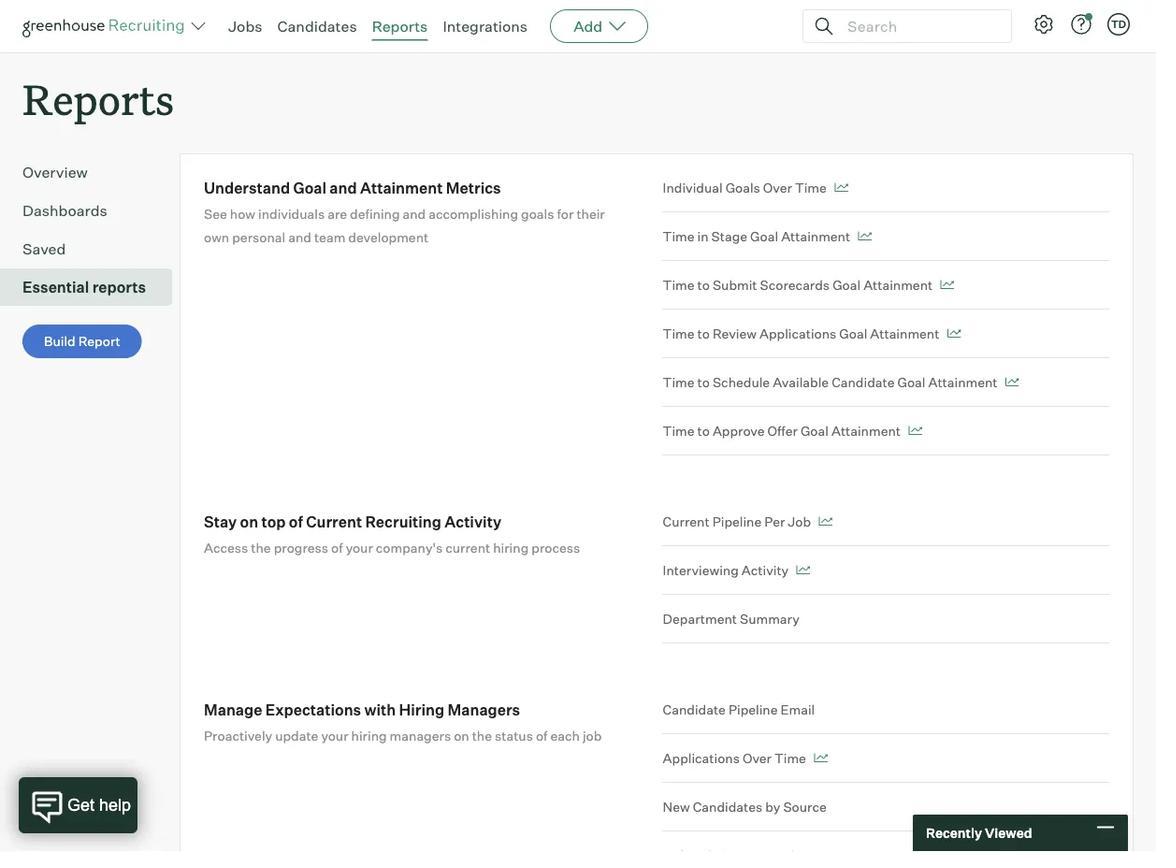 Task type: describe. For each thing, give the bounding box(es) containing it.
1 vertical spatial and
[[403, 206, 426, 222]]

department summary link
[[663, 595, 1110, 644]]

of inside manage expectations with hiring managers proactively update your hiring managers on the status of each job
[[536, 728, 548, 744]]

available
[[773, 374, 829, 390]]

current pipeline per job
[[663, 513, 811, 530]]

managers
[[390, 728, 451, 744]]

their
[[577, 206, 605, 222]]

build report
[[44, 333, 120, 350]]

time to review applications goal attainment
[[663, 325, 940, 342]]

icon chart image for applications over time
[[814, 754, 828, 763]]

new candidates by source
[[663, 799, 827, 815]]

saved
[[22, 240, 66, 258]]

applications over time
[[663, 750, 807, 767]]

stay on top of current recruiting activity access the progress of your company's current hiring process
[[204, 512, 580, 556]]

summary
[[740, 611, 800, 627]]

td button
[[1108, 13, 1130, 36]]

source
[[784, 799, 827, 815]]

0 vertical spatial over
[[763, 179, 792, 196]]

icon chart image for interviewing activity
[[796, 566, 810, 575]]

recently
[[926, 825, 983, 842]]

overview
[[22, 163, 88, 182]]

in
[[698, 228, 709, 244]]

per
[[765, 513, 785, 530]]

hiring
[[399, 701, 445, 719]]

review
[[713, 325, 757, 342]]

see
[[204, 206, 227, 222]]

hiring inside stay on top of current recruiting activity access the progress of your company's current hiring process
[[493, 540, 529, 556]]

overview link
[[22, 161, 165, 184]]

1 horizontal spatial activity
[[742, 562, 789, 578]]

reports link
[[372, 17, 428, 36]]

report
[[78, 333, 120, 350]]

on inside manage expectations with hiring managers proactively update your hiring managers on the status of each job
[[454, 728, 469, 744]]

time for time to approve offer goal attainment
[[663, 423, 695, 439]]

submit
[[713, 277, 757, 293]]

viewed
[[985, 825, 1033, 842]]

new candidates by source link
[[663, 783, 1110, 832]]

individuals
[[258, 206, 325, 222]]

time in stage goal attainment
[[663, 228, 851, 244]]

hiring inside manage expectations with hiring managers proactively update your hiring managers on the status of each job
[[351, 728, 387, 744]]

to for schedule
[[698, 374, 710, 390]]

your inside manage expectations with hiring managers proactively update your hiring managers on the status of each job
[[321, 728, 349, 744]]

1 horizontal spatial candidate
[[832, 374, 895, 390]]

1 horizontal spatial current
[[663, 513, 710, 530]]

with
[[364, 701, 396, 719]]

time for time to schedule available candidate goal attainment
[[663, 374, 695, 390]]

proactively
[[204, 728, 272, 744]]

goals
[[521, 206, 554, 222]]

metrics
[[446, 178, 501, 197]]

are
[[328, 206, 347, 222]]

manage expectations with hiring managers proactively update your hiring managers on the status of each job
[[204, 701, 602, 744]]

time for time to review applications goal attainment
[[663, 325, 695, 342]]

approve
[[713, 423, 765, 439]]

add button
[[550, 9, 649, 43]]

icon chart image for current pipeline per job
[[819, 517, 833, 527]]

time to approve offer goal attainment
[[663, 423, 901, 439]]

essential
[[22, 278, 89, 297]]

0 horizontal spatial and
[[288, 229, 312, 245]]

stay
[[204, 512, 237, 531]]

on inside stay on top of current recruiting activity access the progress of your company's current hiring process
[[240, 512, 258, 531]]

0 horizontal spatial reports
[[22, 71, 174, 126]]

accomplishing
[[429, 206, 518, 222]]

offer
[[768, 423, 798, 439]]

job
[[583, 728, 602, 744]]

own
[[204, 229, 229, 245]]

jobs link
[[228, 17, 262, 36]]

to for submit
[[698, 277, 710, 293]]

Search text field
[[843, 13, 995, 40]]

0 horizontal spatial candidate
[[663, 702, 726, 718]]

time right goals
[[795, 179, 827, 196]]

expectations
[[266, 701, 361, 719]]

department summary
[[663, 611, 800, 627]]

current inside stay on top of current recruiting activity access the progress of your company's current hiring process
[[306, 512, 362, 531]]

understand goal and attainment metrics see how individuals are defining and accomplishing goals for their own personal and team development
[[204, 178, 605, 245]]

recently viewed
[[926, 825, 1033, 842]]

team
[[314, 229, 346, 245]]

goals
[[726, 179, 761, 196]]

process
[[532, 540, 580, 556]]

interviewing
[[663, 562, 739, 578]]

recruiting
[[365, 512, 442, 531]]

interviewing activity
[[663, 562, 789, 578]]



Task type: vqa. For each thing, say whether or not it's contained in the screenshot.
first "oct" from right
no



Task type: locate. For each thing, give the bounding box(es) containing it.
the inside manage expectations with hiring managers proactively update your hiring managers on the status of each job
[[472, 728, 492, 744]]

td
[[1112, 18, 1127, 30]]

1 horizontal spatial applications
[[760, 325, 837, 342]]

time for time in stage goal attainment
[[663, 228, 695, 244]]

current
[[446, 540, 490, 556]]

time to submit scorecards goal attainment
[[663, 277, 933, 293]]

1 vertical spatial applications
[[663, 750, 740, 767]]

time left review
[[663, 325, 695, 342]]

defining
[[350, 206, 400, 222]]

company's
[[376, 540, 443, 556]]

time left 'approve'
[[663, 423, 695, 439]]

status
[[495, 728, 533, 744]]

manage
[[204, 701, 262, 719]]

time left the submit
[[663, 277, 695, 293]]

0 horizontal spatial applications
[[663, 750, 740, 767]]

0 vertical spatial hiring
[[493, 540, 529, 556]]

1 horizontal spatial of
[[331, 540, 343, 556]]

1 horizontal spatial candidates
[[693, 799, 763, 815]]

of right the top
[[289, 512, 303, 531]]

1 horizontal spatial on
[[454, 728, 469, 744]]

integrations link
[[443, 17, 528, 36]]

your inside stay on top of current recruiting activity access the progress of your company's current hiring process
[[346, 540, 373, 556]]

0 horizontal spatial on
[[240, 512, 258, 531]]

0 vertical spatial reports
[[372, 17, 428, 36]]

1 to from the top
[[698, 277, 710, 293]]

build report button
[[22, 325, 142, 359]]

and up development
[[403, 206, 426, 222]]

candidates right jobs
[[277, 17, 357, 36]]

icon chart image for time to schedule available candidate goal attainment
[[1005, 378, 1019, 387]]

integrations
[[443, 17, 528, 36]]

4 to from the top
[[698, 423, 710, 439]]

reports right 'candidates' link
[[372, 17, 428, 36]]

email
[[781, 702, 815, 718]]

applications
[[760, 325, 837, 342], [663, 750, 740, 767]]

to left review
[[698, 325, 710, 342]]

and up are
[[330, 178, 357, 197]]

candidates link
[[277, 17, 357, 36]]

saved link
[[22, 238, 165, 260]]

on left the top
[[240, 512, 258, 531]]

time left schedule
[[663, 374, 695, 390]]

2 horizontal spatial of
[[536, 728, 548, 744]]

icon chart image
[[835, 183, 849, 192], [858, 232, 872, 241], [941, 280, 955, 290], [947, 329, 961, 338], [1005, 378, 1019, 387], [909, 426, 923, 436], [819, 517, 833, 527], [796, 566, 810, 575], [814, 754, 828, 763]]

top
[[262, 512, 286, 531]]

0 horizontal spatial hiring
[[351, 728, 387, 744]]

0 horizontal spatial of
[[289, 512, 303, 531]]

job
[[788, 513, 811, 530]]

your left company's
[[346, 540, 373, 556]]

the down the top
[[251, 540, 271, 556]]

by
[[766, 799, 781, 815]]

0 vertical spatial candidates
[[277, 17, 357, 36]]

1 vertical spatial over
[[743, 750, 772, 767]]

pipeline
[[713, 513, 762, 530], [729, 702, 778, 718]]

activity inside stay on top of current recruiting activity access the progress of your company's current hiring process
[[445, 512, 502, 531]]

progress
[[274, 540, 328, 556]]

access
[[204, 540, 248, 556]]

candidate up 'applications over time'
[[663, 702, 726, 718]]

to left schedule
[[698, 374, 710, 390]]

individual goals over time
[[663, 179, 827, 196]]

scorecards
[[760, 277, 830, 293]]

reports
[[92, 278, 146, 297]]

time left in
[[663, 228, 695, 244]]

time down email
[[775, 750, 807, 767]]

development
[[348, 229, 429, 245]]

0 vertical spatial pipeline
[[713, 513, 762, 530]]

activity up summary
[[742, 562, 789, 578]]

1 horizontal spatial hiring
[[493, 540, 529, 556]]

hiring down with
[[351, 728, 387, 744]]

goal
[[293, 178, 327, 197], [751, 228, 779, 244], [833, 277, 861, 293], [840, 325, 868, 342], [898, 374, 926, 390], [801, 423, 829, 439]]

new
[[663, 799, 690, 815]]

individual
[[663, 179, 723, 196]]

1 vertical spatial on
[[454, 728, 469, 744]]

pipeline left per on the bottom right of the page
[[713, 513, 762, 530]]

1 vertical spatial pipeline
[[729, 702, 778, 718]]

1 horizontal spatial the
[[472, 728, 492, 744]]

to for approve
[[698, 423, 710, 439]]

1 vertical spatial your
[[321, 728, 349, 744]]

on down managers
[[454, 728, 469, 744]]

pipeline for manage expectations with hiring managers
[[729, 702, 778, 718]]

your down expectations
[[321, 728, 349, 744]]

candidate pipeline email
[[663, 702, 815, 718]]

0 horizontal spatial candidates
[[277, 17, 357, 36]]

to for review
[[698, 325, 710, 342]]

to left the submit
[[698, 277, 710, 293]]

3 to from the top
[[698, 374, 710, 390]]

candidate pipeline email link
[[663, 700, 1110, 735]]

td button
[[1104, 9, 1134, 39]]

understand
[[204, 178, 290, 197]]

0 horizontal spatial current
[[306, 512, 362, 531]]

0 vertical spatial of
[[289, 512, 303, 531]]

jobs
[[228, 17, 262, 36]]

candidates left the by
[[693, 799, 763, 815]]

dashboards link
[[22, 199, 165, 222]]

0 vertical spatial applications
[[760, 325, 837, 342]]

current
[[306, 512, 362, 531], [663, 513, 710, 530]]

time to schedule available candidate goal attainment
[[663, 374, 998, 390]]

and down individuals
[[288, 229, 312, 245]]

activity up 'current'
[[445, 512, 502, 531]]

of right progress
[[331, 540, 343, 556]]

dashboards
[[22, 201, 107, 220]]

of
[[289, 512, 303, 531], [331, 540, 343, 556], [536, 728, 548, 744]]

reports
[[372, 17, 428, 36], [22, 71, 174, 126]]

2 horizontal spatial and
[[403, 206, 426, 222]]

over up new candidates by source
[[743, 750, 772, 767]]

of left each
[[536, 728, 548, 744]]

greenhouse recruiting image
[[22, 15, 191, 37]]

icon chart image for individual goals over time
[[835, 183, 849, 192]]

the down managers
[[472, 728, 492, 744]]

to
[[698, 277, 710, 293], [698, 325, 710, 342], [698, 374, 710, 390], [698, 423, 710, 439]]

the
[[251, 540, 271, 556], [472, 728, 492, 744]]

your
[[346, 540, 373, 556], [321, 728, 349, 744]]

1 vertical spatial candidates
[[693, 799, 763, 815]]

candidate right available
[[832, 374, 895, 390]]

pipeline for stay on top of current recruiting activity
[[713, 513, 762, 530]]

0 horizontal spatial activity
[[445, 512, 502, 531]]

stage
[[712, 228, 748, 244]]

pipeline left email
[[729, 702, 778, 718]]

over right goals
[[763, 179, 792, 196]]

time
[[795, 179, 827, 196], [663, 228, 695, 244], [663, 277, 695, 293], [663, 325, 695, 342], [663, 374, 695, 390], [663, 423, 695, 439], [775, 750, 807, 767]]

applications up new
[[663, 750, 740, 767]]

icon chart image for time to review applications goal attainment
[[947, 329, 961, 338]]

icon chart image for time to submit scorecards goal attainment
[[941, 280, 955, 290]]

2 vertical spatial of
[[536, 728, 548, 744]]

goal inside understand goal and attainment metrics see how individuals are defining and accomplishing goals for their own personal and team development
[[293, 178, 327, 197]]

1 vertical spatial activity
[[742, 562, 789, 578]]

on
[[240, 512, 258, 531], [454, 728, 469, 744]]

for
[[557, 206, 574, 222]]

1 horizontal spatial and
[[330, 178, 357, 197]]

reports down greenhouse recruiting image
[[22, 71, 174, 126]]

1 vertical spatial hiring
[[351, 728, 387, 744]]

hiring
[[493, 540, 529, 556], [351, 728, 387, 744]]

configure image
[[1033, 13, 1056, 36]]

current up interviewing
[[663, 513, 710, 530]]

0 vertical spatial your
[[346, 540, 373, 556]]

applications down time to submit scorecards goal attainment at the right top of the page
[[760, 325, 837, 342]]

build
[[44, 333, 75, 350]]

the inside stay on top of current recruiting activity access the progress of your company's current hiring process
[[251, 540, 271, 556]]

1 vertical spatial the
[[472, 728, 492, 744]]

0 vertical spatial candidate
[[832, 374, 895, 390]]

0 vertical spatial and
[[330, 178, 357, 197]]

0 vertical spatial activity
[[445, 512, 502, 531]]

personal
[[232, 229, 286, 245]]

essential reports link
[[22, 276, 165, 299]]

to left 'approve'
[[698, 423, 710, 439]]

time for time to submit scorecards goal attainment
[[663, 277, 695, 293]]

hiring right 'current'
[[493, 540, 529, 556]]

icon chart image for time to approve offer goal attainment
[[909, 426, 923, 436]]

essential reports
[[22, 278, 146, 297]]

add
[[574, 17, 603, 36]]

each
[[551, 728, 580, 744]]

1 vertical spatial candidate
[[663, 702, 726, 718]]

department
[[663, 611, 737, 627]]

1 vertical spatial reports
[[22, 71, 174, 126]]

2 vertical spatial and
[[288, 229, 312, 245]]

1 horizontal spatial reports
[[372, 17, 428, 36]]

schedule
[[713, 374, 770, 390]]

update
[[275, 728, 318, 744]]

attainment inside understand goal and attainment metrics see how individuals are defining and accomplishing goals for their own personal and team development
[[360, 178, 443, 197]]

0 vertical spatial the
[[251, 540, 271, 556]]

0 vertical spatial on
[[240, 512, 258, 531]]

managers
[[448, 701, 520, 719]]

and
[[330, 178, 357, 197], [403, 206, 426, 222], [288, 229, 312, 245]]

candidates
[[277, 17, 357, 36], [693, 799, 763, 815]]

current up progress
[[306, 512, 362, 531]]

2 to from the top
[[698, 325, 710, 342]]

over
[[763, 179, 792, 196], [743, 750, 772, 767]]

attainment
[[360, 178, 443, 197], [781, 228, 851, 244], [864, 277, 933, 293], [871, 325, 940, 342], [929, 374, 998, 390], [832, 423, 901, 439]]

how
[[230, 206, 255, 222]]

1 vertical spatial of
[[331, 540, 343, 556]]

0 horizontal spatial the
[[251, 540, 271, 556]]

icon chart image for time in stage goal attainment
[[858, 232, 872, 241]]



